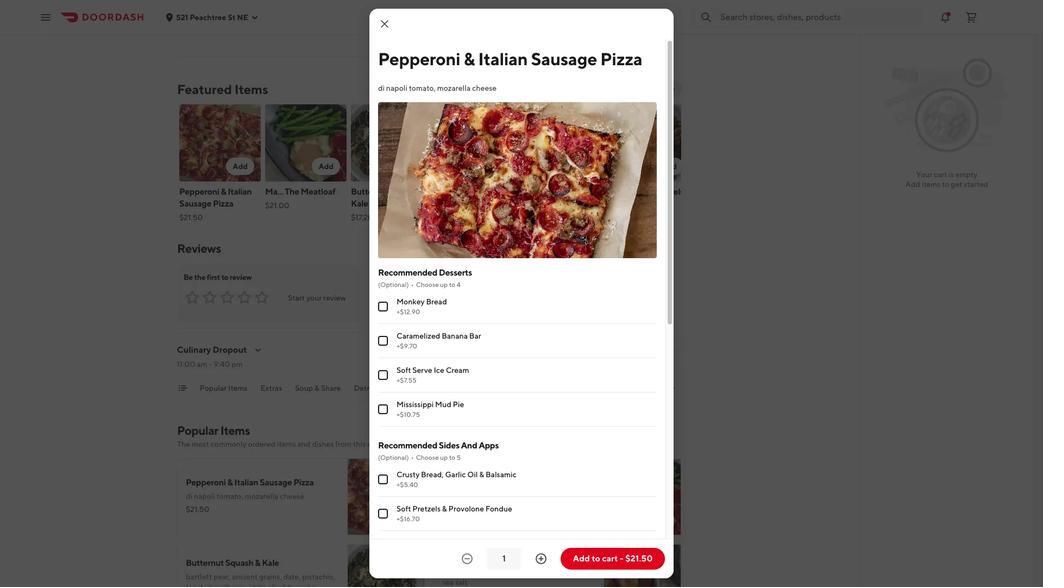 Task type: locate. For each thing, give the bounding box(es) containing it.
choose inside recommended sides and apps (optional) • choose up to 5
[[416, 454, 439, 462]]

entrees button
[[536, 383, 563, 400]]

started
[[965, 180, 989, 189]]

0 horizontal spatial butternut
[[186, 558, 224, 568]]

recommended up monkey bread +$12.90
[[378, 268, 438, 278]]

soft inside soft serve ice cream +$7.55
[[397, 366, 411, 375]]

the for green bean, smashed potato, gravy
[[462, 477, 477, 488]]

1 vertical spatial sausage
[[179, 198, 212, 209]]

meatloaf
[[301, 186, 336, 197], [478, 477, 513, 488]]

provolone for soft pretzels & provolone fondue +$16.70
[[449, 505, 484, 513]]

review right start
[[324, 294, 346, 302]]

monkey inside monkey bread +$12.90
[[397, 298, 425, 306]]

pepperoni for pepperoni & italian sausage pizza $21.50
[[179, 186, 219, 197]]

2 vertical spatial items
[[221, 424, 250, 438]]

0 horizontal spatial desserts
[[439, 268, 472, 278]]

squash inside butternut squash & kale $17.20
[[391, 186, 419, 197]]

pizza
[[601, 48, 643, 69], [213, 198, 234, 209], [415, 384, 433, 393], [294, 477, 314, 488]]

butternut for butternut squash & kale bartlett pear, ancient grains, date, pistachio, toasted mulberry, white cheddar, cide
[[186, 558, 224, 568]]

1 vertical spatial squash
[[225, 558, 254, 568]]

italian for pepperoni & italian sausage pizza di napoli tomato, mozarella cheese $21.50
[[235, 477, 258, 488]]

sausage for pepperoni & italian sausage pizza di napoli tomato, mozarella cheese $21.50
[[260, 477, 292, 488]]

pepperoni inside the pepperoni & italian sausage pizza di napoli tomato, mozarella cheese $21.50
[[186, 477, 226, 488]]

soft up sea
[[443, 563, 459, 574]]

soft inside soft pretzels & provolone fondue +$16.70
[[397, 505, 411, 513]]

tomato, inside the pepperoni & italian sausage pizza di napoli tomato, mozarella cheese $21.50
[[217, 492, 243, 501]]

to inside recommended sides and apps (optional) • choose up to 5
[[449, 454, 456, 462]]

squash for butternut squash & kale bartlett pear, ancient grains, date, pistachio, toasted mulberry, white cheddar, cide
[[225, 558, 254, 568]]

kale inside butternut squash & kale $17.20
[[351, 198, 368, 209]]

napoli inside pepperoni & italian sausage pizza dialog
[[386, 84, 408, 92]]

add inside your cart is empty add items to get started
[[906, 180, 921, 189]]

• inside recommended sides and apps (optional) • choose up to 5
[[411, 454, 414, 462]]

your right start
[[307, 294, 322, 302]]

crusty
[[397, 470, 420, 479]]

1 vertical spatial items
[[277, 440, 296, 449]]

monkey inside monkey bread $12.90
[[523, 186, 554, 197]]

bread inside monkey bread +$12.90
[[426, 298, 447, 306]]

share
[[321, 384, 341, 393]]

ma... the meatloaf green bean, smashed potato, gravy $21.00
[[443, 477, 562, 514]]

soft inside soft pretzels & provolone fondue sea salt
[[443, 563, 459, 574]]

items inside your cart is empty add items to get started
[[923, 180, 941, 189]]

1 vertical spatial $21.50
[[186, 505, 210, 514]]

(optional) inside recommended sides and apps (optional) • choose up to 5
[[378, 454, 409, 462]]

kids
[[613, 384, 628, 393]]

ma...
[[265, 186, 283, 197], [443, 477, 461, 488]]

provolone inside soft pretzels & provolone fondue $16.70
[[437, 198, 476, 209]]

1 horizontal spatial the
[[285, 186, 299, 197]]

soft for soft pretzels & provolone fondue +$16.70
[[397, 505, 411, 513]]

soft up $16.70
[[437, 186, 453, 197]]

& inside 'crusty bread, garlic oil & balsamic +$5.40'
[[480, 470, 485, 479]]

potato,
[[517, 492, 542, 501]]

bread,
[[421, 470, 444, 479]]

provolone up $16.70
[[437, 198, 476, 209]]

ma... inside ma... the meatloaf green bean, smashed potato, gravy $21.00
[[443, 477, 461, 488]]

• up crusty
[[411, 454, 414, 462]]

0 horizontal spatial pepperoni & italian sausage pizza image
[[179, 104, 261, 182]]

items up commonly
[[221, 424, 250, 438]]

recommended desserts group
[[378, 267, 657, 427]]

snacks button
[[576, 383, 600, 400]]

sprouts
[[609, 198, 639, 209]]

0 horizontal spatial monkey
[[397, 298, 425, 306]]

1 vertical spatial napoli
[[194, 492, 215, 501]]

1 horizontal spatial di
[[378, 84, 385, 92]]

tomato, inside pepperoni & italian sausage pizza dialog
[[409, 84, 436, 92]]

- inside button
[[620, 553, 624, 564]]

1 vertical spatial $21.00
[[443, 505, 467, 514]]

pepperoni & italian sausage pizza image down featured items heading at the left top
[[179, 104, 261, 182]]

be
[[184, 273, 193, 282]]

culinary dropout
[[177, 345, 247, 355]]

0 horizontal spatial -
[[209, 360, 213, 369]]

up left 4
[[440, 281, 448, 289]]

provolone right decrease quantity by 1 icon
[[500, 563, 539, 574]]

2 horizontal spatial the
[[462, 477, 477, 488]]

your
[[294, 0, 313, 3], [307, 294, 322, 302]]

1 horizontal spatial review
[[324, 294, 346, 302]]

items down pm
[[229, 384, 248, 393]]

monkey for monkey bread $12.90
[[523, 186, 554, 197]]

1 vertical spatial desserts
[[641, 384, 671, 393]]

on
[[281, 0, 292, 3]]

•
[[411, 281, 414, 289], [411, 454, 414, 462]]

smashed
[[485, 492, 515, 501]]

monkey up $12.90
[[523, 186, 554, 197]]

add
[[233, 162, 248, 171], [319, 162, 334, 171], [405, 162, 420, 171], [491, 162, 506, 171], [577, 162, 592, 171], [662, 162, 677, 171], [906, 180, 921, 189], [397, 516, 412, 525], [654, 516, 669, 525], [573, 553, 590, 564]]

pepperoni & italian sausage pizza di napoli tomato, mozarella cheese $21.50
[[186, 477, 314, 514]]

cart inside your cart is empty add items to get started
[[934, 170, 948, 179]]

pan
[[400, 384, 413, 393]]

1 vertical spatial ma...
[[443, 477, 461, 488]]

None checkbox
[[378, 336, 388, 346], [378, 405, 388, 414], [378, 509, 388, 519], [378, 336, 388, 346], [378, 405, 388, 414], [378, 509, 388, 519]]

0 vertical spatial italian
[[479, 48, 528, 69]]

choose up 'bread,'
[[416, 454, 439, 462]]

review right the on the top of the page
[[230, 273, 252, 282]]

items
[[923, 180, 941, 189], [277, 440, 296, 449]]

store
[[367, 440, 385, 449]]

0 horizontal spatial kale
[[262, 558, 279, 568]]

pretzels for soft pretzels & provolone fondue +$16.70
[[413, 505, 441, 513]]

pretzels up +$16.70
[[413, 505, 441, 513]]

0 vertical spatial •
[[411, 281, 414, 289]]

0 horizontal spatial soft pretzels & provolone fondue image
[[437, 104, 519, 182]]

italian inside the pepperoni & italian sausage pizza di napoli tomato, mozarella cheese $21.50
[[235, 477, 258, 488]]

(optional) down store
[[378, 454, 409, 462]]

desserts up 4
[[439, 268, 472, 278]]

2 recommended from the top
[[378, 441, 438, 451]]

1 vertical spatial soft pretzels & provolone fondue image
[[605, 544, 682, 587]]

521 peachtree st ne
[[176, 13, 248, 21]]

fondue right current quantity is 1 number field
[[541, 563, 570, 574]]

kale up grains,
[[262, 558, 279, 568]]

ma... the meatloaf image
[[265, 104, 347, 182], [605, 458, 682, 536]]

1 horizontal spatial napoli
[[386, 84, 408, 92]]

1 vertical spatial review
[[324, 294, 346, 302]]

ma... the meatloaf $21.00
[[265, 186, 336, 210]]

bread down recommended desserts (optional) • choose up to 4 on the left top
[[426, 298, 447, 306]]

oil
[[468, 470, 478, 479]]

cart inside button
[[602, 553, 618, 564]]

1 vertical spatial -
[[620, 553, 624, 564]]

mulberry,
[[214, 583, 246, 587]]

gochujang brussels sprouts image
[[609, 104, 690, 182]]

the inside popular items the most commonly ordered items and dishes from this store
[[177, 440, 190, 449]]

meatloaf inside ma... the meatloaf green bean, smashed potato, gravy $21.00
[[478, 477, 513, 488]]

white
[[248, 583, 267, 587]]

1 vertical spatial italian
[[228, 186, 252, 197]]

your cart is empty add items to get started
[[906, 170, 989, 189]]

1 vertical spatial pepperoni & italian sausage pizza image
[[348, 458, 425, 536]]

the inside the ma... the meatloaf $21.00
[[285, 186, 299, 197]]

0 vertical spatial choose
[[416, 281, 439, 289]]

recommended up crusty
[[378, 441, 438, 451]]

0 vertical spatial items
[[235, 82, 268, 97]]

None checkbox
[[378, 302, 388, 312], [378, 370, 388, 380], [378, 475, 388, 485], [378, 302, 388, 312], [378, 370, 388, 380], [378, 475, 388, 485]]

1 horizontal spatial butternut
[[351, 186, 389, 197]]

0 vertical spatial first
[[315, 0, 332, 3]]

0 vertical spatial napoli
[[386, 84, 408, 92]]

1 vertical spatial (optional)
[[378, 454, 409, 462]]

0 vertical spatial $21.00
[[265, 201, 290, 210]]

cheese down and
[[280, 492, 305, 501]]

0 vertical spatial di
[[378, 84, 385, 92]]

0 vertical spatial butternut
[[351, 186, 389, 197]]

butternut up "$17.20" on the left top of page
[[351, 186, 389, 197]]

garlic
[[446, 470, 466, 479]]

di napoli tomato, mozarella cheese
[[378, 84, 497, 92]]

up inside recommended desserts (optional) • choose up to 4
[[440, 281, 448, 289]]

entrees
[[536, 384, 563, 393]]

italian inside dialog
[[479, 48, 528, 69]]

soup & share
[[296, 384, 341, 393]]

items for featured items
[[235, 82, 268, 97]]

2 vertical spatial italian
[[235, 477, 258, 488]]

• up monkey bread +$12.90
[[411, 281, 414, 289]]

provolone inside soft pretzels & provolone fondue sea salt
[[500, 563, 539, 574]]

bread inside monkey bread $12.90
[[556, 186, 579, 197]]

popular for popular items
[[200, 384, 227, 393]]

pretzels up $16.70
[[455, 186, 486, 197]]

1 horizontal spatial -
[[620, 553, 624, 564]]

$21.00 inside ma... the meatloaf green bean, smashed potato, gravy $21.00
[[443, 505, 467, 514]]

bread for monkey bread $12.90
[[556, 186, 579, 197]]

recommended sides and apps (optional) • choose up to 5
[[378, 441, 499, 462]]

desserts right kids
[[641, 384, 671, 393]]

0 vertical spatial butternut squash & kale image
[[351, 104, 433, 182]]

sausage for pepperoni & italian sausage pizza
[[531, 48, 597, 69]]

popular inside popular items the most commonly ordered items and dishes from this store
[[177, 424, 218, 438]]

items inside "button"
[[229, 384, 248, 393]]

recommended inside recommended desserts (optional) • choose up to 4
[[378, 268, 438, 278]]

kale
[[351, 198, 368, 209], [262, 558, 279, 568]]

tomato,
[[409, 84, 436, 92], [217, 492, 243, 501]]

0 horizontal spatial ma...
[[265, 186, 283, 197]]

0 vertical spatial desserts
[[439, 268, 472, 278]]

11:00
[[177, 360, 196, 369]]

cheese
[[472, 84, 497, 92], [280, 492, 305, 501]]

fondue inside soft pretzels & provolone fondue sea salt
[[541, 563, 570, 574]]

provolone for soft pretzels & provolone fondue sea salt
[[500, 563, 539, 574]]

0 vertical spatial sausage
[[531, 48, 597, 69]]

1 vertical spatial monkey
[[397, 298, 425, 306]]

choose up monkey bread +$12.90
[[416, 281, 439, 289]]

$21.50
[[179, 213, 203, 222], [186, 505, 210, 514], [626, 553, 653, 564]]

2 • from the top
[[411, 454, 414, 462]]

cheese inside pepperoni & italian sausage pizza dialog
[[472, 84, 497, 92]]

add to cart - $21.50 button
[[561, 548, 665, 570]]

0 vertical spatial pepperoni & italian sausage pizza image
[[179, 104, 261, 182]]

0 vertical spatial pepperoni
[[378, 48, 461, 69]]

1 vertical spatial ma... the meatloaf image
[[605, 458, 682, 536]]

1 horizontal spatial ma... the meatloaf image
[[605, 458, 682, 536]]

& inside soft pretzels & provolone fondue sea salt
[[493, 563, 498, 574]]

0 vertical spatial monkey
[[523, 186, 554, 197]]

$21.50 inside the pepperoni & italian sausage pizza di napoli tomato, mozarella cheese $21.50
[[186, 505, 210, 514]]

first right the on the top of the page
[[207, 273, 220, 282]]

1 vertical spatial bread
[[426, 298, 447, 306]]

pizza inside pepperoni & italian sausage pizza $21.50
[[213, 198, 234, 209]]

0 vertical spatial (optional)
[[378, 281, 409, 289]]

1 vertical spatial meatloaf
[[478, 477, 513, 488]]

ordered
[[248, 440, 276, 449]]

1 horizontal spatial $21.00
[[443, 505, 467, 514]]

1 up from the top
[[440, 281, 448, 289]]

+$10.75
[[397, 411, 420, 419]]

fondue left $12.90
[[478, 198, 508, 209]]

recommended
[[378, 268, 438, 278], [378, 441, 438, 451]]

to inside recommended desserts (optional) • choose up to 4
[[449, 281, 456, 289]]

1 vertical spatial mozarella
[[245, 492, 278, 501]]

soft for soft pretzels & provolone fondue $16.70
[[437, 186, 453, 197]]

popular inside popular items "button"
[[200, 384, 227, 393]]

0 vertical spatial provolone
[[437, 198, 476, 209]]

1 vertical spatial butternut
[[186, 558, 224, 568]]

0 horizontal spatial cart
[[602, 553, 618, 564]]

pepperoni & italian sausage pizza image
[[179, 104, 261, 182], [348, 458, 425, 536]]

ma... for green bean, smashed potato, gravy
[[443, 477, 461, 488]]

1 vertical spatial choose
[[416, 454, 439, 462]]

• inside recommended desserts (optional) • choose up to 4
[[411, 281, 414, 289]]

butternut squash & kale image
[[351, 104, 433, 182], [348, 544, 425, 587]]

ma... inside the ma... the meatloaf $21.00
[[265, 186, 283, 197]]

1 horizontal spatial pepperoni & italian sausage pizza image
[[348, 458, 425, 536]]

butternut inside butternut squash & kale $17.20
[[351, 186, 389, 197]]

kale for butternut squash & kale bartlett pear, ancient grains, date, pistachio, toasted mulberry, white cheddar, cide
[[262, 558, 279, 568]]

0 horizontal spatial napoli
[[194, 492, 215, 501]]

popular up most
[[177, 424, 218, 438]]

sausage inside pepperoni & italian sausage pizza dialog
[[531, 48, 597, 69]]

reviews
[[177, 241, 221, 256]]

$21.50 inside pepperoni & italian sausage pizza $21.50
[[179, 213, 203, 222]]

sausage inside pepperoni & italian sausage pizza $21.50
[[179, 198, 212, 209]]

fondue down 'smashed'
[[486, 505, 513, 513]]

1 vertical spatial pepperoni
[[179, 186, 219, 197]]

pretzels inside soft pretzels & provolone fondue $16.70
[[455, 186, 486, 197]]

add button for gochujang brussels sprouts
[[656, 158, 684, 175]]

soft up +$16.70
[[397, 505, 411, 513]]

italian inside pepperoni & italian sausage pizza $21.50
[[228, 186, 252, 197]]

featured items
[[177, 82, 268, 97]]

pretzels
[[455, 186, 486, 197], [413, 505, 441, 513], [460, 563, 491, 574]]

1 horizontal spatial bread
[[556, 186, 579, 197]]

0 vertical spatial the
[[285, 186, 299, 197]]

sides
[[439, 441, 460, 451]]

& inside soft pretzels & provolone fondue $16.70
[[488, 186, 493, 197]]

bread down monkey bread image
[[556, 186, 579, 197]]

0 horizontal spatial review
[[230, 273, 252, 282]]

up
[[440, 281, 448, 289], [440, 454, 448, 462]]

0 horizontal spatial di
[[186, 492, 192, 501]]

sausage inside the pepperoni & italian sausage pizza di napoli tomato, mozarella cheese $21.50
[[260, 477, 292, 488]]

2 vertical spatial sausage
[[260, 477, 292, 488]]

butternut squash & kale bartlett pear, ancient grains, date, pistachio, toasted mulberry, white cheddar, cide
[[186, 558, 336, 587]]

mozarella
[[437, 84, 471, 92], [245, 492, 278, 501]]

meatloaf inside the ma... the meatloaf $21.00
[[301, 186, 336, 197]]

pepperoni & italian sausage pizza image up aged
[[348, 458, 425, 536]]

italian for pepperoni & italian sausage pizza
[[479, 48, 528, 69]]

-
[[209, 360, 213, 369], [620, 553, 624, 564]]

from
[[336, 440, 352, 449]]

0 horizontal spatial sausage
[[179, 198, 212, 209]]

1 vertical spatial kale
[[262, 558, 279, 568]]

pretzels inside soft pretzels & provolone fondue +$16.70
[[413, 505, 441, 513]]

italian
[[479, 48, 528, 69], [228, 186, 252, 197], [235, 477, 258, 488]]

items inside popular items the most commonly ordered items and dishes from this store
[[221, 424, 250, 438]]

1 • from the top
[[411, 281, 414, 289]]

1 vertical spatial cheese
[[280, 492, 305, 501]]

add to cart - $21.50
[[573, 553, 653, 564]]

popular for popular items the most commonly ordered items and dishes from this store
[[177, 424, 218, 438]]

scroll menu navigation right image
[[669, 384, 677, 393]]

pizza inside the pepperoni & italian sausage pizza di napoli tomato, mozarella cheese $21.50
[[294, 477, 314, 488]]

0 vertical spatial up
[[440, 281, 448, 289]]

items right featured
[[235, 82, 268, 97]]

add button for monkey bread
[[570, 158, 598, 175]]

$17.20
[[351, 213, 373, 222]]

gochujang brussels sprouts $8.60
[[609, 186, 685, 222]]

0 horizontal spatial bread
[[426, 298, 447, 306]]

1 horizontal spatial cheese
[[472, 84, 497, 92]]

your right on
[[294, 0, 313, 3]]

items inside popular items the most commonly ordered items and dishes from this store
[[277, 440, 296, 449]]

pretzels up salt
[[460, 563, 491, 574]]

pizza for pepperoni & italian sausage pizza di napoli tomato, mozarella cheese $21.50
[[294, 477, 314, 488]]

2 choose from the top
[[416, 454, 439, 462]]

decrease quantity by 1 image
[[461, 552, 474, 565]]

pepperoni for pepperoni & italian sausage pizza di napoli tomato, mozarella cheese $21.50
[[186, 477, 226, 488]]

2 vertical spatial fondue
[[541, 563, 570, 574]]

start your review
[[288, 294, 346, 302]]

pepperoni & italian sausage pizza
[[378, 48, 643, 69]]

soft inside soft pretzels & provolone fondue $16.70
[[437, 186, 453, 197]]

0 vertical spatial mozarella
[[437, 84, 471, 92]]

butternut inside butternut squash & kale bartlett pear, ancient grains, date, pistachio, toasted mulberry, white cheddar, cide
[[186, 558, 224, 568]]

1 vertical spatial items
[[229, 384, 248, 393]]

fondue inside soft pretzels & provolone fondue +$16.70
[[486, 505, 513, 513]]

Current quantity is 1 number field
[[494, 553, 515, 565]]

(optional) up '+$12.90'
[[378, 281, 409, 289]]

1 horizontal spatial ma...
[[443, 477, 461, 488]]

1 vertical spatial di
[[186, 492, 192, 501]]

di inside the pepperoni & italian sausage pizza di napoli tomato, mozarella cheese $21.50
[[186, 492, 192, 501]]

items left and
[[277, 440, 296, 449]]

kids button
[[613, 383, 628, 400]]

add button for soft pretzels & provolone fondue
[[484, 158, 512, 175]]

2 vertical spatial provolone
[[500, 563, 539, 574]]

style
[[381, 384, 398, 393]]

$16.70
[[437, 213, 460, 222]]

butternut up bartlett
[[186, 558, 224, 568]]

provolone down bean,
[[449, 505, 484, 513]]

featured items heading
[[177, 80, 268, 98]]

1 horizontal spatial kale
[[351, 198, 368, 209]]

pretzels inside soft pretzels & provolone fondue sea salt
[[460, 563, 491, 574]]

culinary
[[177, 345, 211, 355]]

add button for ma... the meatloaf
[[312, 158, 340, 175]]

0 vertical spatial pretzels
[[455, 186, 486, 197]]

2 vertical spatial pretzels
[[460, 563, 491, 574]]

2 up from the top
[[440, 454, 448, 462]]

4
[[457, 281, 461, 289]]

cheese down the pepperoni & italian sausage pizza
[[472, 84, 497, 92]]

items inside heading
[[235, 82, 268, 97]]

desserts
[[439, 268, 472, 278], [641, 384, 671, 393]]

pie
[[453, 400, 464, 409]]

monkey bread +$12.90
[[397, 298, 447, 316]]

soft up +$7.55
[[397, 366, 411, 375]]

0 vertical spatial ma... the meatloaf image
[[265, 104, 347, 182]]

2 vertical spatial the
[[462, 477, 477, 488]]

bean,
[[464, 492, 483, 501]]

0 vertical spatial meatloaf
[[301, 186, 336, 197]]

monkey up '+$12.90'
[[397, 298, 425, 306]]

0 vertical spatial items
[[923, 180, 941, 189]]

add inside add to cart - $21.50 button
[[573, 553, 590, 564]]

squash for butternut squash & kale $17.20
[[391, 186, 419, 197]]

recommended inside recommended sides and apps (optional) • choose up to 5
[[378, 441, 438, 451]]

0 vertical spatial bread
[[556, 186, 579, 197]]

squash inside butternut squash & kale bartlett pear, ancient grains, date, pistachio, toasted mulberry, white cheddar, cide
[[225, 558, 254, 568]]

the inside ma... the meatloaf green bean, smashed potato, gravy $21.00
[[462, 477, 477, 488]]

1 (optional) from the top
[[378, 281, 409, 289]]

ice
[[434, 366, 445, 375]]

kale inside butternut squash & kale bartlett pear, ancient grains, date, pistachio, toasted mulberry, white cheddar, cide
[[262, 558, 279, 568]]

1 vertical spatial cart
[[602, 553, 618, 564]]

kale for butternut squash & kale $17.20
[[351, 198, 368, 209]]

$5
[[360, 0, 372, 3]]

recommended for recommended desserts
[[378, 268, 438, 278]]

1 recommended from the top
[[378, 268, 438, 278]]

cream
[[446, 366, 469, 375]]

pepperoni inside dialog
[[378, 48, 461, 69]]

toasted
[[186, 583, 212, 587]]

soft pretzels & provolone fondue +$16.70
[[397, 505, 513, 523]]

add button for pepperoni & italian sausage pizza
[[226, 158, 254, 175]]

napoli
[[386, 84, 408, 92], [194, 492, 215, 501]]

soft pretzels & provolone fondue image
[[437, 104, 519, 182], [605, 544, 682, 587]]

grains,
[[259, 572, 282, 581]]

0 horizontal spatial tomato,
[[217, 492, 243, 501]]

1 horizontal spatial first
[[315, 0, 332, 3]]

0 vertical spatial recommended
[[378, 268, 438, 278]]

Item Search search field
[[525, 350, 673, 362]]

up down sides
[[440, 454, 448, 462]]

pizza inside dialog
[[601, 48, 643, 69]]

0 vertical spatial ma...
[[265, 186, 283, 197]]

first left order,
[[315, 0, 332, 3]]

up inside recommended sides and apps (optional) • choose up to 5
[[440, 454, 448, 462]]

provolone inside soft pretzels & provolone fondue +$16.70
[[449, 505, 484, 513]]

1 horizontal spatial sausage
[[260, 477, 292, 488]]

fondue inside soft pretzels & provolone fondue $16.70
[[478, 198, 508, 209]]

choose inside recommended desserts (optional) • choose up to 4
[[416, 281, 439, 289]]

next button of carousel image
[[669, 85, 677, 94]]

2 (optional) from the top
[[378, 454, 409, 462]]

0 horizontal spatial mozarella
[[245, 492, 278, 501]]

popular down 11:00 am - 9:40 pm
[[200, 384, 227, 393]]

2 horizontal spatial sausage
[[531, 48, 597, 69]]

di inside pepperoni & italian sausage pizza dialog
[[378, 84, 385, 92]]

kale up "$17.20" on the left top of page
[[351, 198, 368, 209]]

pepperoni inside pepperoni & italian sausage pizza $21.50
[[179, 186, 219, 197]]

items down your
[[923, 180, 941, 189]]

bread
[[556, 186, 579, 197], [426, 298, 447, 306]]

0 horizontal spatial ma... the meatloaf image
[[265, 104, 347, 182]]

1 vertical spatial first
[[207, 273, 220, 282]]

1 choose from the top
[[416, 281, 439, 289]]



Task type: vqa. For each thing, say whether or not it's contained in the screenshot.
Butternut Squash & Kale $17.20 Squash
yes



Task type: describe. For each thing, give the bounding box(es) containing it.
pretzels for soft pretzels & provolone fondue $16.70
[[455, 186, 486, 197]]

order,
[[333, 0, 358, 3]]

required.
[[263, 4, 302, 16]]

serve
[[413, 366, 433, 375]]

to inside your cart is empty add items to get started
[[943, 180, 950, 189]]

items for popular items
[[229, 384, 248, 393]]

dropout
[[213, 345, 247, 355]]

bread for monkey bread +$12.90
[[426, 298, 447, 306]]

& inside soup & share 'button'
[[315, 384, 320, 393]]

ne
[[237, 13, 248, 21]]

add button for butternut squash & kale
[[398, 158, 426, 175]]

mississippi mud pie +$10.75
[[397, 400, 464, 419]]

fondue for soft pretzels & provolone fondue +$16.70
[[486, 505, 513, 513]]

soft pretzels & provolone fondue sea salt
[[443, 563, 570, 587]]

napoli inside the pepperoni & italian sausage pizza di napoli tomato, mozarella cheese $21.50
[[194, 492, 215, 501]]

+$7.55
[[397, 376, 417, 385]]

pizza for pepperoni & italian sausage pizza $21.50
[[213, 198, 234, 209]]

pizza inside button
[[415, 384, 433, 393]]

soft for soft serve ice cream +$7.55
[[397, 366, 411, 375]]

italian for pepperoni & italian sausage pizza $21.50
[[228, 186, 252, 197]]

11:00 am - 9:40 pm
[[177, 360, 243, 369]]

get
[[951, 180, 963, 189]]

fondue for soft pretzels & provolone fondue $16.70
[[478, 198, 508, 209]]

caramelized
[[397, 332, 441, 340]]

aged manchego
[[397, 539, 454, 548]]

apps
[[479, 441, 499, 451]]

pizza for pepperoni & italian sausage pizza
[[601, 48, 643, 69]]

& inside soft pretzels & provolone fondue +$16.70
[[442, 505, 447, 513]]

$0
[[216, 0, 228, 3]]

& inside pepperoni & italian sausage pizza $21.50
[[221, 186, 226, 197]]

521 peachtree st ne button
[[165, 13, 259, 21]]

pear,
[[214, 572, 231, 581]]

extras button
[[261, 383, 283, 400]]

$8.60
[[609, 213, 630, 222]]

0 horizontal spatial first
[[207, 273, 220, 282]]

start
[[288, 294, 305, 302]]

first inside enjoy a $0 delivery fee on your first order, $5 subtotal minimum required.
[[315, 0, 332, 3]]

mozarella inside pepperoni & italian sausage pizza dialog
[[437, 84, 471, 92]]

popular items button
[[200, 383, 248, 400]]

provolone for soft pretzels & provolone fondue $16.70
[[437, 198, 476, 209]]

+$9.70
[[397, 342, 418, 350]]

pretzels for soft pretzels & provolone fondue sea salt
[[460, 563, 491, 574]]

sausage for pepperoni & italian sausage pizza $21.50
[[179, 198, 212, 209]]

detroit
[[354, 384, 379, 393]]

butternut squash & kale $17.20
[[351, 186, 426, 222]]

+$12.90
[[397, 308, 420, 316]]

soft for soft pretzels & provolone fondue sea salt
[[443, 563, 459, 574]]

featured
[[177, 82, 232, 97]]

pepperoni & italian sausage pizza dialog
[[370, 9, 674, 587]]

0 vertical spatial review
[[230, 273, 252, 282]]

pm
[[232, 360, 243, 369]]

pistachio,
[[302, 572, 336, 581]]

gochujang
[[609, 186, 651, 197]]

soft pretzels & provolone fondue $16.70
[[437, 186, 508, 222]]

0 vertical spatial -
[[209, 360, 213, 369]]

fondue for soft pretzels & provolone fondue sea salt
[[541, 563, 570, 574]]

$21.00 inside the ma... the meatloaf $21.00
[[265, 201, 290, 210]]

sandwiches button
[[482, 383, 523, 400]]

your
[[917, 170, 933, 179]]

meatloaf for ma... the meatloaf
[[301, 186, 336, 197]]

manchego
[[417, 539, 454, 548]]

and
[[461, 441, 478, 451]]

pepperoni for pepperoni & italian sausage pizza
[[378, 48, 461, 69]]

soup & share button
[[296, 383, 341, 400]]

cheddar,
[[268, 583, 298, 587]]

dishes
[[312, 440, 334, 449]]

open menu image
[[39, 11, 52, 24]]

butternut for butternut squash & kale $17.20
[[351, 186, 389, 197]]

is
[[949, 170, 955, 179]]

1 vertical spatial your
[[307, 294, 322, 302]]

1 horizontal spatial desserts
[[641, 384, 671, 393]]

mozarella inside the pepperoni & italian sausage pizza di napoli tomato, mozarella cheese $21.50
[[245, 492, 278, 501]]

cheese inside the pepperoni & italian sausage pizza di napoli tomato, mozarella cheese $21.50
[[280, 492, 305, 501]]

meatloaf for green bean, smashed potato, gravy
[[478, 477, 513, 488]]

(optional) inside recommended desserts (optional) • choose up to 4
[[378, 281, 409, 289]]

caramelized banana bar +$9.70
[[397, 332, 482, 350]]

delivery
[[230, 0, 264, 3]]

the for ma... the meatloaf
[[285, 186, 299, 197]]

pepperoni & italian sausage pizza $21.50
[[179, 186, 252, 222]]

mississippi
[[397, 400, 434, 409]]

be the first to review
[[184, 273, 252, 282]]

most
[[192, 440, 209, 449]]

increase quantity by 1 image
[[535, 552, 548, 565]]

recommended desserts (optional) • choose up to 4
[[378, 268, 472, 289]]

minimum
[[220, 4, 261, 16]]

gravy
[[543, 492, 562, 501]]

& inside butternut squash & kale $17.20
[[420, 186, 426, 197]]

to inside button
[[592, 553, 601, 564]]

commonly
[[211, 440, 247, 449]]

the
[[194, 273, 206, 282]]

0 vertical spatial soft pretzels & provolone fondue image
[[437, 104, 519, 182]]

soft serve ice cream +$7.55
[[397, 366, 469, 385]]

recommended sides and apps group
[[378, 440, 657, 587]]

monkey bread image
[[523, 104, 605, 182]]

items for popular items the most commonly ordered items and dishes from this store
[[221, 424, 250, 438]]

and
[[298, 440, 311, 449]]

your inside enjoy a $0 delivery fee on your first order, $5 subtotal minimum required.
[[294, 0, 313, 3]]

recommended for recommended sides and apps
[[378, 441, 438, 451]]

0 items, open order cart image
[[966, 11, 979, 24]]

fee
[[265, 0, 279, 3]]

snacks
[[576, 384, 600, 393]]

ma... for ma... the meatloaf
[[265, 186, 283, 197]]

& inside the pepperoni & italian sausage pizza di napoli tomato, mozarella cheese $21.50
[[228, 477, 233, 488]]

balsamic
[[486, 470, 517, 479]]

close pepperoni & italian sausage pizza image
[[378, 17, 391, 30]]

soup
[[296, 384, 314, 393]]

green
[[443, 492, 463, 501]]

5
[[457, 454, 461, 462]]

brussels
[[653, 186, 685, 197]]

mud
[[435, 400, 452, 409]]

am
[[197, 360, 208, 369]]

1 vertical spatial butternut squash & kale image
[[348, 544, 425, 587]]

notification bell image
[[939, 11, 953, 24]]

desserts inside recommended desserts (optional) • choose up to 4
[[439, 268, 472, 278]]

1 horizontal spatial soft pretzels & provolone fondue image
[[605, 544, 682, 587]]

bar
[[470, 332, 482, 340]]

ancient
[[232, 572, 258, 581]]

& inside butternut squash & kale bartlett pear, ancient grains, date, pistachio, toasted mulberry, white cheddar, cide
[[255, 558, 261, 568]]

+$5.40
[[397, 481, 418, 489]]

subtotal
[[183, 4, 218, 16]]

banana
[[442, 332, 468, 340]]

peachtree
[[190, 13, 226, 21]]

$21.50 inside button
[[626, 553, 653, 564]]

bartlett
[[186, 572, 212, 581]]

monkey for monkey bread +$12.90
[[397, 298, 425, 306]]

salads
[[446, 384, 469, 393]]

date,
[[283, 572, 301, 581]]

detroit style pan pizza button
[[354, 383, 433, 400]]

monkey bread $12.90
[[523, 186, 579, 210]]

detroit style pan pizza
[[354, 384, 433, 393]]



